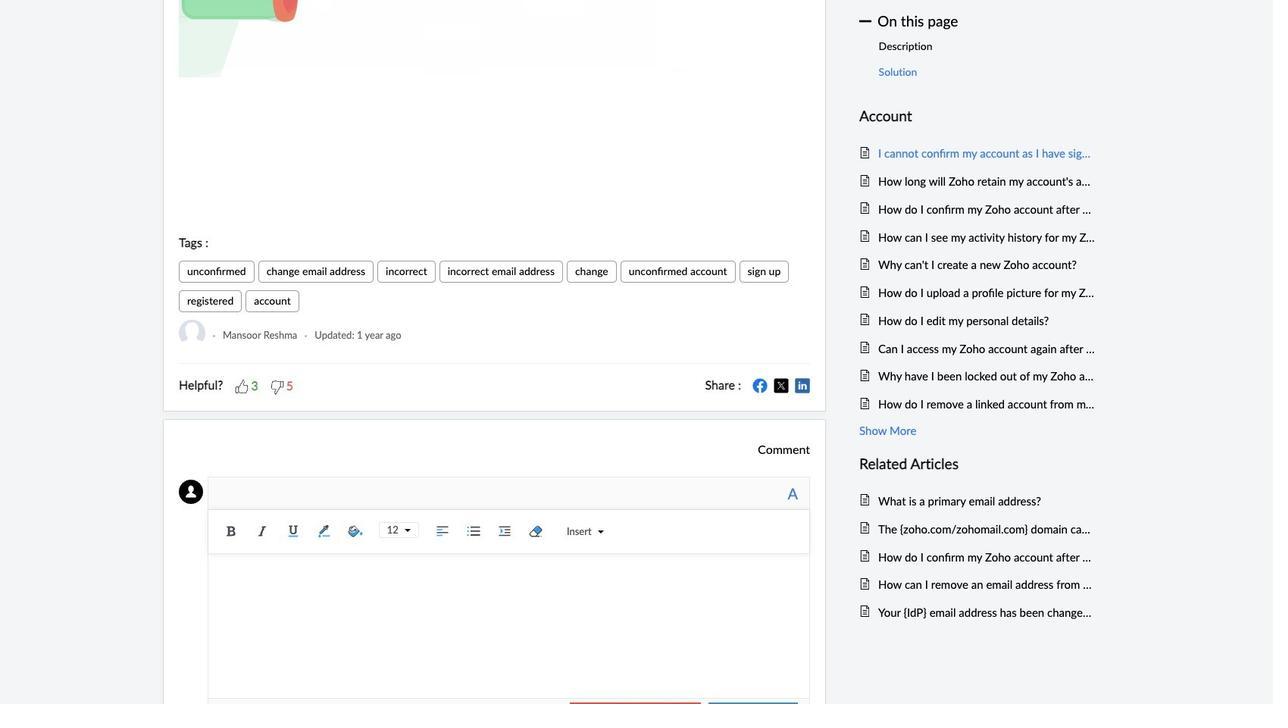 Task type: describe. For each thing, give the bounding box(es) containing it.
clear formatting image
[[525, 520, 547, 543]]

twitter image
[[774, 378, 789, 394]]

facebook image
[[753, 378, 768, 394]]

linkedin image
[[795, 378, 811, 394]]

lists image
[[462, 520, 485, 543]]

2 heading from the top
[[860, 453, 1096, 476]]

align image
[[431, 520, 454, 543]]

background color image
[[344, 520, 367, 543]]

indent image
[[494, 520, 516, 543]]

font color image
[[313, 520, 336, 543]]



Task type: locate. For each thing, give the bounding box(es) containing it.
0 vertical spatial heading
[[860, 105, 1096, 128]]

insert options image
[[592, 529, 604, 535]]

heading
[[860, 105, 1096, 128], [860, 453, 1096, 476]]

a gif showing how to edit the email address that is registered incorrectly. image
[[179, 0, 811, 77]]

underline (ctrl+u) image
[[282, 520, 305, 543]]

italic (ctrl+i) image
[[251, 520, 274, 543]]

bold (ctrl+b) image
[[220, 520, 242, 543]]

1 heading from the top
[[860, 105, 1096, 128]]

1 vertical spatial heading
[[860, 453, 1096, 476]]

font size image
[[399, 528, 411, 534]]



Task type: vqa. For each thing, say whether or not it's contained in the screenshot.
Search articles field
no



